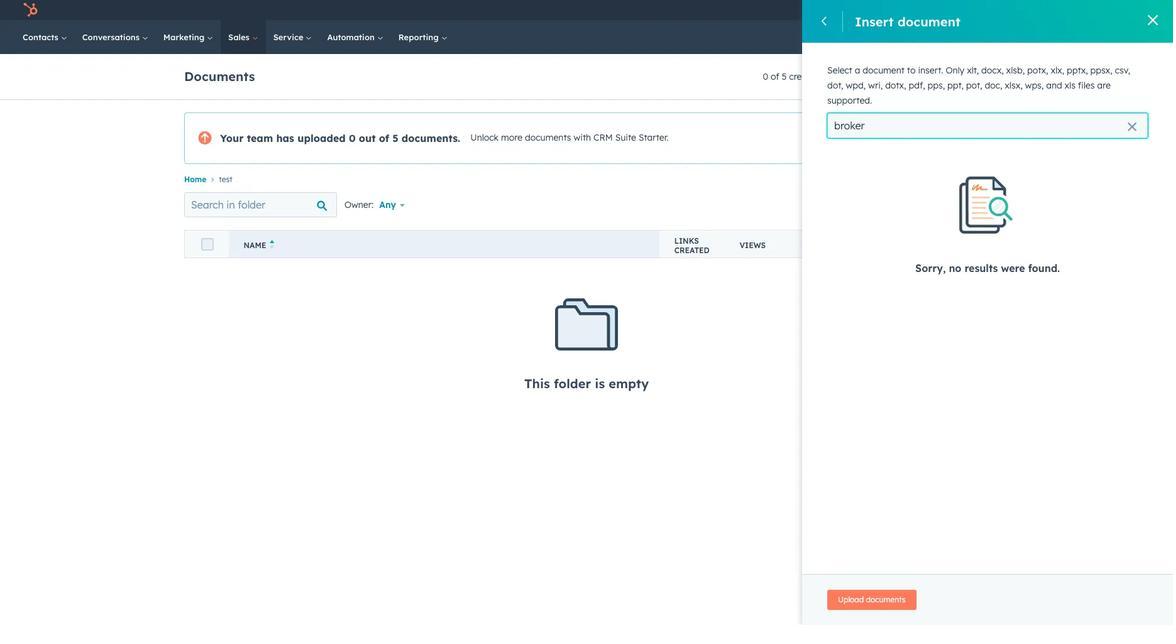 Task type: describe. For each thing, give the bounding box(es) containing it.
you can create a private, temporary url if you upload to the files tool, but you won't be able to track it.
[[912, 94, 1134, 130]]

track
[[1113, 106, 1134, 117]]

0 horizontal spatial with
[[574, 132, 591, 144]]

go to previous screen image
[[820, 16, 831, 28]]

xlx,
[[1051, 65, 1065, 76]]

settings link
[[999, 3, 1014, 17]]

Your computer checkbox
[[899, 172, 1149, 206]]

links created
[[675, 236, 710, 255]]

any button
[[379, 193, 413, 218]]

2 horizontal spatial to
[[1102, 106, 1110, 117]]

files inside "only xlt, docx, xlsb, potx, xlx, pptx, ppsx, csv, dot, wpd, wri, dotx, pdf, pps, ppt, pot, doc, xlsx, wps, and xls files are supported."
[[1079, 80, 1096, 91]]

unlock more documents with crm suite starter.
[[471, 132, 669, 144]]

notifications button
[[1017, 0, 1038, 20]]

0 inside 'documents' banner
[[763, 71, 769, 82]]

potx,
[[1028, 65, 1049, 76]]

team
[[247, 132, 273, 145]]

automation link
[[320, 20, 391, 54]]

you
[[912, 94, 928, 105]]

view
[[1033, 64, 1056, 76]]

sales link
[[221, 20, 266, 54]]

select a document to insert.
[[828, 65, 944, 76]]

created inside 'documents' banner
[[790, 71, 822, 82]]

only xlt, docx, xlsb, potx, xlx, pptx, ppsx, csv, dot, wpd, wri, dotx, pdf, pps, ppt, pot, doc, xlsx, wps, and xls files are supported.
[[828, 65, 1131, 106]]

owner
[[803, 241, 833, 251]]

0 vertical spatial you
[[1092, 94, 1108, 105]]

in
[[998, 221, 1006, 233]]

doc,
[[985, 80, 1003, 91]]

results
[[965, 262, 999, 275]]

were
[[1002, 262, 1026, 275]]

cancel button
[[899, 586, 960, 611]]

xlsx,
[[1006, 80, 1023, 91]]

settings image
[[1001, 5, 1012, 17]]

0 vertical spatial upload document
[[899, 14, 1011, 29]]

new folder
[[847, 72, 886, 81]]

computer
[[965, 182, 1011, 194]]

is
[[595, 376, 605, 392]]

upload for the upload documents button
[[839, 596, 865, 605]]

are
[[1098, 80, 1112, 91]]

with inside anyone with a link can view this document.
[[954, 64, 976, 76]]

only
[[947, 65, 965, 76]]

upload documents
[[839, 596, 906, 605]]

name button
[[229, 231, 660, 258]]

a inside anyone with a link can view this document.
[[979, 64, 986, 76]]

no
[[950, 262, 962, 275]]

existing
[[941, 221, 978, 233]]

of inside 'documents' banner
[[771, 71, 780, 82]]

test
[[219, 175, 233, 185]]

upgrade link
[[907, 126, 976, 151]]

unlock
[[471, 132, 499, 144]]

0 of 5 created
[[763, 71, 822, 82]]

link opens in a new window image
[[977, 120, 986, 130]]

learn
[[922, 118, 948, 130]]

tara schultz image
[[1048, 4, 1060, 16]]

more
[[501, 132, 523, 144]]

cancel
[[915, 593, 944, 604]]

Dropbox checkbox
[[899, 250, 1149, 284]]

wps,
[[1026, 80, 1045, 91]]

upload document button
[[904, 67, 990, 87]]

0 horizontal spatial search search field
[[184, 193, 337, 218]]

document inside button
[[943, 72, 979, 81]]

xls
[[1065, 80, 1076, 91]]

documents inside the upload documents button
[[867, 596, 906, 605]]

reporting
[[399, 32, 441, 42]]

file
[[981, 221, 995, 233]]

folder for this
[[554, 376, 591, 392]]

supported.
[[828, 95, 873, 106]]

reporting link
[[391, 20, 455, 54]]

docx,
[[982, 65, 1005, 76]]

5 inside 'documents' banner
[[782, 71, 787, 82]]

files inside you can create a private, temporary url if you upload to the files tool, but you won't be able to track it.
[[970, 106, 987, 117]]

home button
[[184, 175, 207, 185]]

new folder button
[[837, 67, 897, 87]]

0 horizontal spatial you
[[1026, 106, 1041, 117]]

your team has uploaded 0 out of 5 documents.
[[220, 132, 461, 145]]

csv,
[[1116, 65, 1131, 76]]

ascending sort. press to sort descending. element
[[270, 241, 275, 251]]

ppt,
[[948, 80, 964, 91]]

home
[[184, 175, 207, 185]]

and
[[1047, 80, 1063, 91]]

automation
[[327, 32, 377, 42]]

apoptosis studios 2
[[1062, 5, 1139, 15]]

found.
[[1029, 262, 1061, 275]]

marketplaces image
[[953, 6, 965, 17]]

dotx,
[[886, 80, 907, 91]]

menu containing apoptosis studios 2
[[851, 0, 1159, 20]]

insert document
[[856, 14, 961, 29]]

new
[[847, 72, 863, 81]]

more.
[[950, 118, 975, 130]]

any
[[379, 200, 396, 211]]

dot,
[[828, 80, 844, 91]]

upgrade image
[[860, 6, 872, 17]]

documents
[[184, 68, 255, 84]]

sorry, no results were found.
[[916, 262, 1061, 275]]

this folder is empty
[[525, 376, 649, 392]]

has
[[276, 132, 294, 145]]

navigation containing home
[[184, 172, 990, 188]]

0 horizontal spatial 5
[[393, 132, 399, 145]]

1 horizontal spatial to
[[943, 106, 952, 117]]

private,
[[984, 94, 1016, 105]]

wri,
[[869, 80, 883, 91]]

0 vertical spatial search search field
[[828, 113, 1149, 138]]

ascending sort. press to sort descending. image
[[270, 241, 275, 249]]



Task type: locate. For each thing, give the bounding box(es) containing it.
a inside you can create a private, temporary url if you upload to the files tool, but you won't be able to track it.
[[977, 94, 982, 105]]

your for your team has uploaded 0 out of 5 documents.
[[220, 132, 244, 145]]

be
[[1069, 106, 1079, 117]]

learn more. link
[[922, 118, 988, 131]]

anyone
[[912, 64, 950, 76]]

0 vertical spatial folder
[[865, 72, 886, 81]]

Search search field
[[828, 113, 1149, 138], [184, 193, 337, 218]]

0 vertical spatial 0
[[763, 71, 769, 82]]

xlt,
[[968, 65, 980, 76]]

Search HubSpot search field
[[997, 26, 1151, 48]]

hubspot
[[1009, 221, 1051, 233]]

5
[[782, 71, 787, 82], [393, 132, 399, 145]]

1 horizontal spatial folder
[[865, 72, 886, 81]]

folder right new
[[865, 72, 886, 81]]

1 vertical spatial upgrade
[[923, 133, 961, 144]]

1 horizontal spatial you
[[1092, 94, 1108, 105]]

documents.
[[402, 132, 461, 145]]

existing file in hubspot
[[941, 221, 1051, 233]]

1 horizontal spatial search search field
[[828, 113, 1149, 138]]

marketplaces button
[[946, 0, 972, 20]]

starter.
[[639, 132, 669, 144]]

crm
[[594, 132, 613, 144]]

temporary
[[1018, 94, 1062, 105]]

can inside anyone with a link can view this document.
[[1011, 64, 1029, 76]]

0 horizontal spatial to
[[908, 65, 916, 76]]

1 vertical spatial created
[[675, 246, 710, 255]]

a left "link"
[[979, 64, 986, 76]]

created left 'views'
[[675, 246, 710, 255]]

folder for new
[[865, 72, 886, 81]]

of right out
[[379, 132, 389, 145]]

it.
[[912, 118, 920, 130]]

1 horizontal spatial created
[[790, 71, 822, 82]]

1 horizontal spatial with
[[954, 64, 976, 76]]

0 vertical spatial created
[[790, 71, 822, 82]]

upload
[[899, 14, 945, 29], [915, 72, 941, 81], [839, 596, 865, 605]]

select
[[828, 65, 853, 76]]

files
[[1079, 80, 1096, 91], [970, 106, 987, 117]]

pptx,
[[1068, 65, 1089, 76]]

conversations link
[[75, 20, 156, 54]]

studios
[[1103, 5, 1132, 15]]

0 vertical spatial upgrade
[[874, 6, 909, 16]]

1 vertical spatial with
[[574, 132, 591, 144]]

with up "ppt,"
[[954, 64, 976, 76]]

you right if
[[1092, 94, 1108, 105]]

learn more.
[[922, 118, 975, 130]]

1 horizontal spatial 5
[[782, 71, 787, 82]]

owner:
[[345, 200, 374, 211]]

to right able
[[1102, 106, 1110, 117]]

0 horizontal spatial can
[[930, 94, 945, 105]]

Existing file in HubSpot checkbox
[[899, 211, 1149, 245]]

created
[[790, 71, 822, 82], [675, 246, 710, 255]]

1 horizontal spatial files
[[1079, 80, 1096, 91]]

1 horizontal spatial can
[[1011, 64, 1029, 76]]

5 right out
[[393, 132, 399, 145]]

upgrade inside menu
[[874, 6, 909, 16]]

to up pdf,
[[908, 65, 916, 76]]

help button
[[975, 0, 996, 20]]

0 horizontal spatial folder
[[554, 376, 591, 392]]

navigation
[[184, 172, 990, 188]]

upgrade right the upgrade icon
[[874, 6, 909, 16]]

views
[[740, 241, 766, 251]]

menu item
[[918, 0, 921, 20]]

insert
[[856, 14, 894, 29]]

your left team on the left of the page
[[220, 132, 244, 145]]

0 horizontal spatial documents
[[525, 132, 572, 144]]

sorry,
[[916, 262, 946, 275]]

calling icon image
[[927, 5, 938, 16]]

apoptosis
[[1062, 5, 1101, 15]]

5 left "dot,"
[[782, 71, 787, 82]]

created left "dot,"
[[790, 71, 822, 82]]

None checkbox
[[899, 289, 1149, 323], [899, 328, 1149, 362], [899, 289, 1149, 323], [899, 328, 1149, 362]]

2 vertical spatial upload
[[839, 596, 865, 605]]

to up learn more.
[[943, 106, 952, 117]]

1 vertical spatial can
[[930, 94, 945, 105]]

2
[[1134, 5, 1139, 15]]

to
[[908, 65, 916, 76], [943, 106, 952, 117], [1102, 106, 1110, 117]]

0 vertical spatial with
[[954, 64, 976, 76]]

0 horizontal spatial your
[[220, 132, 244, 145]]

documents left cancel
[[867, 596, 906, 605]]

apoptosis studios 2 button
[[1041, 0, 1158, 20]]

can up xlsx,
[[1011, 64, 1029, 76]]

documents right more
[[525, 132, 572, 144]]

search image
[[1148, 33, 1156, 42]]

upload inside "upload document" button
[[915, 72, 941, 81]]

folder inside button
[[865, 72, 886, 81]]

service
[[273, 32, 306, 42]]

url
[[1065, 94, 1082, 105]]

upload
[[912, 106, 941, 117]]

anyone with a link can view this document.
[[912, 64, 1078, 89]]

search button
[[1141, 26, 1163, 48]]

uploaded
[[298, 132, 346, 145]]

0 vertical spatial files
[[1079, 80, 1096, 91]]

1 vertical spatial upload document
[[915, 72, 979, 81]]

0 horizontal spatial created
[[675, 246, 710, 255]]

the
[[954, 106, 968, 117]]

hubspot link
[[15, 3, 47, 18]]

document
[[898, 14, 961, 29], [948, 14, 1011, 29], [863, 65, 905, 76], [943, 72, 979, 81]]

0 vertical spatial can
[[1011, 64, 1029, 76]]

0 horizontal spatial 0
[[349, 132, 356, 145]]

name
[[244, 241, 266, 251]]

1 vertical spatial your
[[941, 182, 962, 194]]

link opens in a new window image
[[977, 119, 986, 131]]

1 vertical spatial 5
[[393, 132, 399, 145]]

can down pps,
[[930, 94, 945, 105]]

xlsb,
[[1007, 65, 1026, 76]]

1 vertical spatial folder
[[554, 376, 591, 392]]

sales
[[228, 32, 252, 42]]

help image
[[980, 6, 991, 17]]

menu
[[851, 0, 1159, 20]]

folder left "is"
[[554, 376, 591, 392]]

with left crm
[[574, 132, 591, 144]]

a down pot,
[[977, 94, 982, 105]]

search search field up name
[[184, 193, 337, 218]]

0 vertical spatial of
[[771, 71, 780, 82]]

of
[[771, 71, 780, 82], [379, 132, 389, 145]]

you down temporary
[[1026, 106, 1041, 117]]

able
[[1081, 106, 1099, 117]]

0 horizontal spatial upgrade
[[874, 6, 909, 16]]

can inside you can create a private, temporary url if you upload to the files tool, but you won't be able to track it.
[[930, 94, 945, 105]]

pot,
[[967, 80, 983, 91]]

upload documents button
[[828, 591, 917, 611]]

1 horizontal spatial of
[[771, 71, 780, 82]]

upgrade down the learn
[[923, 133, 961, 144]]

0
[[763, 71, 769, 82], [349, 132, 356, 145]]

0 horizontal spatial of
[[379, 132, 389, 145]]

0 vertical spatial 5
[[782, 71, 787, 82]]

upload document inside button
[[915, 72, 979, 81]]

contacts
[[23, 32, 61, 42]]

document.
[[912, 76, 966, 89]]

1 vertical spatial files
[[970, 106, 987, 117]]

documents banner
[[184, 63, 990, 87]]

close image
[[1149, 15, 1159, 25]]

close image
[[1149, 15, 1159, 25]]

this
[[1059, 64, 1078, 76]]

owner button
[[788, 231, 889, 258]]

a up wpd, at the top of page
[[855, 65, 861, 76]]

0 vertical spatial documents
[[525, 132, 572, 144]]

contacts link
[[15, 20, 75, 54]]

1 vertical spatial 0
[[349, 132, 356, 145]]

tool,
[[989, 106, 1007, 117]]

files up link opens in a new window image at the top of page
[[970, 106, 987, 117]]

your inside checkbox
[[941, 182, 962, 194]]

of left "dot,"
[[771, 71, 780, 82]]

you
[[1092, 94, 1108, 105], [1026, 106, 1041, 117]]

1 vertical spatial upload
[[915, 72, 941, 81]]

upload for "upload document" button
[[915, 72, 941, 81]]

files up if
[[1079, 80, 1096, 91]]

1 horizontal spatial documents
[[867, 596, 906, 605]]

notifications image
[[1022, 6, 1033, 17]]

your for your computer
[[941, 182, 962, 194]]

calling icon button
[[922, 2, 943, 18]]

links
[[675, 236, 700, 246]]

upload inside the upload documents button
[[839, 596, 865, 605]]

1 horizontal spatial 0
[[763, 71, 769, 82]]

marketing link
[[156, 20, 221, 54]]

1 horizontal spatial your
[[941, 182, 962, 194]]

1 vertical spatial of
[[379, 132, 389, 145]]

folder
[[865, 72, 886, 81], [554, 376, 591, 392]]

if
[[1084, 94, 1090, 105]]

hubspot image
[[23, 3, 38, 18]]

1 vertical spatial you
[[1026, 106, 1041, 117]]

wpd,
[[846, 80, 866, 91]]

0 horizontal spatial files
[[970, 106, 987, 117]]

dropbox
[[941, 260, 981, 272]]

insert.
[[919, 65, 944, 76]]

1 horizontal spatial upgrade
[[923, 133, 961, 144]]

0 vertical spatial upload
[[899, 14, 945, 29]]

pps,
[[928, 80, 946, 91]]

1 vertical spatial documents
[[867, 596, 906, 605]]

search search field down "private,"
[[828, 113, 1149, 138]]

upgrade
[[874, 6, 909, 16], [923, 133, 961, 144]]

your left computer on the top right of page
[[941, 182, 962, 194]]

1 vertical spatial search search field
[[184, 193, 337, 218]]

pdf,
[[909, 80, 926, 91]]

a
[[979, 64, 986, 76], [855, 65, 861, 76], [977, 94, 982, 105]]

0 vertical spatial your
[[220, 132, 244, 145]]

clear input image
[[1128, 123, 1138, 133]]



Task type: vqa. For each thing, say whether or not it's contained in the screenshot.
fourth Press to sort. ELEMENT from left Press to sort. image
no



